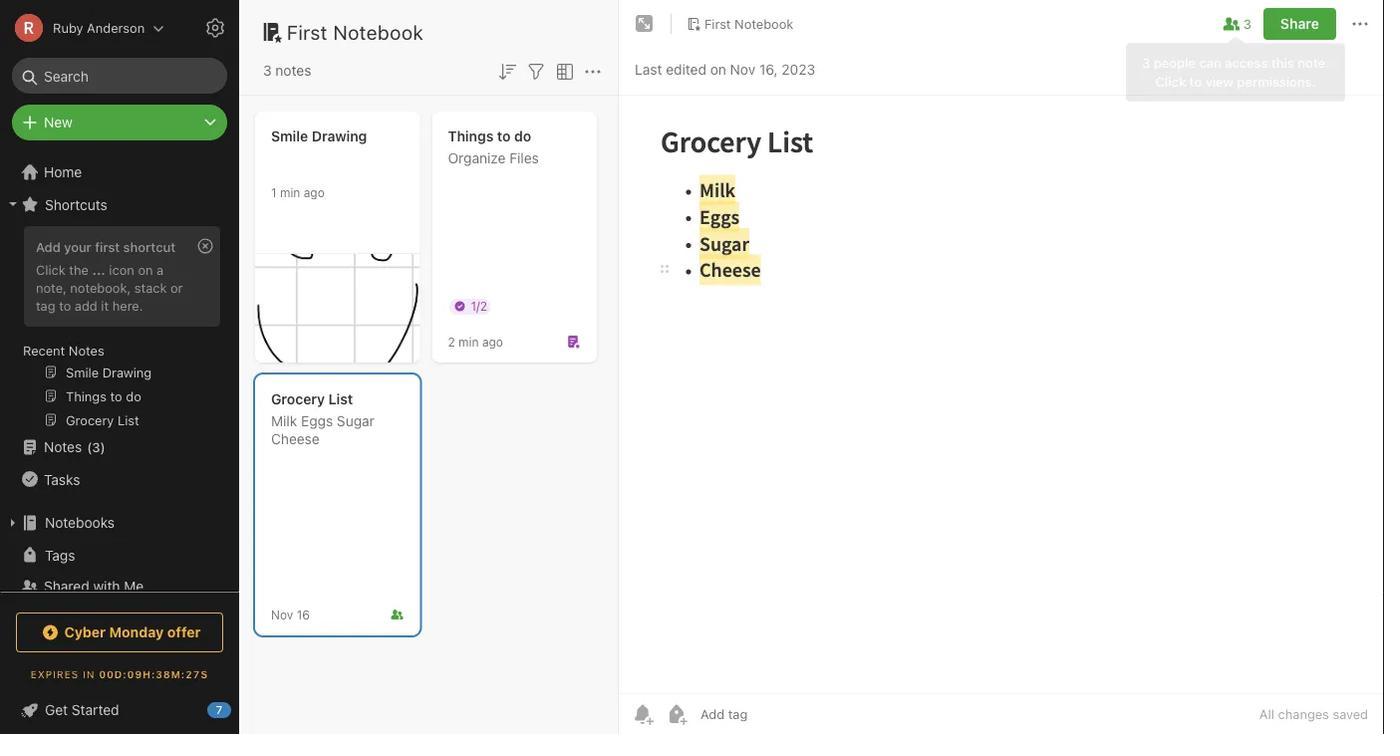 Task type: locate. For each thing, give the bounding box(es) containing it.
min
[[280, 185, 300, 199], [459, 335, 479, 349]]

More actions field
[[1349, 8, 1373, 40], [581, 58, 605, 84]]

min right "1" in the top left of the page
[[280, 185, 300, 199]]

0 horizontal spatial first
[[287, 20, 328, 43]]

1 horizontal spatial click
[[1156, 74, 1187, 89]]

1 horizontal spatial ago
[[482, 335, 503, 349]]

home
[[44, 164, 82, 180]]

group
[[0, 220, 230, 440]]

1 vertical spatial more actions field
[[581, 58, 605, 84]]

1 horizontal spatial to
[[497, 128, 511, 145]]

note window element
[[619, 0, 1385, 735]]

in
[[83, 669, 95, 680]]

)
[[100, 440, 105, 455]]

0 vertical spatial to
[[1190, 74, 1203, 89]]

0 vertical spatial on
[[711, 61, 727, 78]]

first
[[705, 16, 731, 31], [287, 20, 328, 43]]

3 inside 3 people can access this note. click to view permissions.
[[1143, 55, 1151, 70]]

3 left people
[[1143, 55, 1151, 70]]

click
[[1156, 74, 1187, 89], [36, 262, 66, 277]]

anderson
[[87, 20, 145, 35]]

new
[[44, 114, 73, 131]]

to inside 3 people can access this note. click to view permissions.
[[1190, 74, 1203, 89]]

first notebook inside the note list element
[[287, 20, 424, 43]]

to left do
[[497, 128, 511, 145]]

ago for 2 min ago
[[482, 335, 503, 349]]

drawing
[[312, 128, 367, 145]]

things to do organize files
[[448, 128, 539, 167]]

0 horizontal spatial first notebook
[[287, 20, 424, 43]]

0 horizontal spatial to
[[59, 298, 71, 313]]

nov left 16 at left
[[271, 608, 293, 622]]

0 vertical spatial click
[[1156, 74, 1187, 89]]

the
[[69, 262, 89, 277]]

0 horizontal spatial nov
[[271, 608, 293, 622]]

1 vertical spatial min
[[459, 335, 479, 349]]

0 horizontal spatial on
[[138, 262, 153, 277]]

3 up tasks button in the bottom of the page
[[92, 440, 100, 455]]

eggs
[[301, 413, 333, 430]]

files
[[510, 150, 539, 167]]

1 vertical spatial on
[[138, 262, 153, 277]]

3 notes
[[263, 62, 311, 79]]

click down people
[[1156, 74, 1187, 89]]

first inside the note list element
[[287, 20, 328, 43]]

access
[[1226, 55, 1269, 70]]

nov 16
[[271, 608, 310, 622]]

me
[[124, 579, 144, 595]]

do
[[515, 128, 532, 145]]

home link
[[0, 157, 239, 188]]

0 horizontal spatial click
[[36, 262, 66, 277]]

tooltip containing 3 people can access this note.
[[1127, 43, 1346, 102]]

1 horizontal spatial first notebook
[[705, 16, 794, 31]]

1 vertical spatial to
[[497, 128, 511, 145]]

click up note,
[[36, 262, 66, 277]]

3 button
[[1220, 12, 1252, 36]]

to left the view
[[1190, 74, 1203, 89]]

0 horizontal spatial more actions field
[[581, 58, 605, 84]]

on left a
[[138, 262, 153, 277]]

3 inside button
[[1244, 16, 1252, 31]]

cheese
[[271, 431, 320, 448]]

00d:09h:38m:27s
[[99, 669, 209, 680]]

ago right "1" in the top left of the page
[[304, 185, 325, 199]]

smile drawing
[[271, 128, 367, 145]]

0 horizontal spatial min
[[280, 185, 300, 199]]

permissions.
[[1238, 74, 1317, 89]]

nov left 16,
[[730, 61, 756, 78]]

Add filters field
[[524, 58, 548, 84]]

thumbnail image
[[255, 254, 420, 363]]

expires
[[31, 669, 79, 680]]

ruby
[[53, 20, 83, 35]]

edited
[[666, 61, 707, 78]]

tree containing home
[[0, 157, 239, 647]]

on inside icon on a note, notebook, stack or tag to add it here.
[[138, 262, 153, 277]]

last edited on nov 16, 2023
[[635, 61, 816, 78]]

tags button
[[0, 539, 230, 571]]

0 horizontal spatial notebook
[[333, 20, 424, 43]]

3 inside notes ( 3 )
[[92, 440, 100, 455]]

all changes saved
[[1260, 707, 1369, 722]]

more actions field right share button at the top right of page
[[1349, 8, 1373, 40]]

3
[[1244, 16, 1252, 31], [1143, 55, 1151, 70], [263, 62, 272, 79], [92, 440, 100, 455]]

nov
[[730, 61, 756, 78], [271, 608, 293, 622]]

grocery
[[271, 391, 325, 408]]

cyber monday offer
[[64, 625, 201, 641]]

on right edited
[[711, 61, 727, 78]]

0 vertical spatial ago
[[304, 185, 325, 199]]

1 horizontal spatial notebook
[[735, 16, 794, 31]]

notebook,
[[70, 280, 131, 295]]

0 vertical spatial notes
[[69, 343, 104, 358]]

on
[[711, 61, 727, 78], [138, 262, 153, 277]]

Account field
[[0, 8, 165, 48]]

1 horizontal spatial on
[[711, 61, 727, 78]]

click to collapse image
[[232, 698, 247, 722]]

on inside the note window element
[[711, 61, 727, 78]]

first up notes
[[287, 20, 328, 43]]

1 horizontal spatial nov
[[730, 61, 756, 78]]

tree
[[0, 157, 239, 647]]

3 for 3 notes
[[263, 62, 272, 79]]

ago down 1/2
[[482, 335, 503, 349]]

tags
[[45, 547, 75, 564]]

can
[[1200, 55, 1222, 70]]

started
[[72, 702, 119, 719]]

ago
[[304, 185, 325, 199], [482, 335, 503, 349]]

to
[[1190, 74, 1203, 89], [497, 128, 511, 145], [59, 298, 71, 313]]

add a reminder image
[[631, 703, 655, 727]]

expand notebooks image
[[5, 515, 21, 531]]

1 horizontal spatial min
[[459, 335, 479, 349]]

2023
[[782, 61, 816, 78]]

add filters image
[[524, 60, 548, 84]]

min right 2 at left top
[[459, 335, 479, 349]]

7
[[216, 704, 223, 717]]

notes right recent
[[69, 343, 104, 358]]

16
[[297, 608, 310, 622]]

nov inside the note window element
[[730, 61, 756, 78]]

group containing add your first shortcut
[[0, 220, 230, 440]]

to right tag
[[59, 298, 71, 313]]

first
[[95, 239, 120, 254]]

0 vertical spatial nov
[[730, 61, 756, 78]]

notes left the (
[[44, 439, 82, 456]]

1 vertical spatial click
[[36, 262, 66, 277]]

3 left notes
[[263, 62, 272, 79]]

ago for 1 min ago
[[304, 185, 325, 199]]

1 horizontal spatial first
[[705, 16, 731, 31]]

first notebook inside first notebook "button"
[[705, 16, 794, 31]]

2 vertical spatial to
[[59, 298, 71, 313]]

3 up access
[[1244, 16, 1252, 31]]

1 vertical spatial ago
[[482, 335, 503, 349]]

cyber monday offer button
[[16, 613, 223, 653]]

group inside "tree"
[[0, 220, 230, 440]]

first notebook up notes
[[287, 20, 424, 43]]

organize
[[448, 150, 506, 167]]

0 vertical spatial min
[[280, 185, 300, 199]]

to inside things to do organize files
[[497, 128, 511, 145]]

3 people can access this note. click to view permissions.
[[1143, 55, 1330, 89]]

first notebook up 16,
[[705, 16, 794, 31]]

3 inside the note list element
[[263, 62, 272, 79]]

0 horizontal spatial ago
[[304, 185, 325, 199]]

grocery list milk eggs sugar cheese
[[271, 391, 375, 448]]

notebook
[[735, 16, 794, 31], [333, 20, 424, 43]]

ruby anderson
[[53, 20, 145, 35]]

tooltip
[[1127, 43, 1346, 102]]

1
[[271, 185, 277, 199]]

1/2
[[471, 299, 488, 313]]

0 vertical spatial more actions field
[[1349, 8, 1373, 40]]

None search field
[[26, 58, 213, 94]]

more actions field right the view options field
[[581, 58, 605, 84]]

first notebook
[[705, 16, 794, 31], [287, 20, 424, 43]]

1 vertical spatial nov
[[271, 608, 293, 622]]

first up last edited on nov 16, 2023 in the top of the page
[[705, 16, 731, 31]]

2 horizontal spatial to
[[1190, 74, 1203, 89]]



Task type: vqa. For each thing, say whether or not it's contained in the screenshot.
3 button on the top right
yes



Task type: describe. For each thing, give the bounding box(es) containing it.
stack
[[134, 280, 167, 295]]

shared with me
[[44, 579, 144, 595]]

a
[[157, 262, 164, 277]]

click the ...
[[36, 262, 106, 277]]

notebooks link
[[0, 507, 230, 539]]

nov inside the note list element
[[271, 608, 293, 622]]

here.
[[112, 298, 143, 313]]

get started
[[45, 702, 119, 719]]

Search text field
[[26, 58, 213, 94]]

add tag image
[[665, 703, 689, 727]]

shortcuts
[[45, 196, 107, 213]]

sugar
[[337, 413, 375, 430]]

click inside 3 people can access this note. click to view permissions.
[[1156, 74, 1187, 89]]

expand note image
[[633, 12, 657, 36]]

min for 1
[[280, 185, 300, 199]]

shortcuts button
[[0, 188, 230, 220]]

Help and Learning task checklist field
[[0, 695, 239, 727]]

tasks
[[44, 471, 80, 488]]

your
[[64, 239, 92, 254]]

first inside "button"
[[705, 16, 731, 31]]

all
[[1260, 707, 1275, 722]]

add
[[75, 298, 98, 313]]

icon on a note, notebook, stack or tag to add it here.
[[36, 262, 183, 313]]

notes
[[276, 62, 311, 79]]

share button
[[1264, 8, 1337, 40]]

last
[[635, 61, 662, 78]]

notebook inside "button"
[[735, 16, 794, 31]]

it
[[101, 298, 109, 313]]

more actions image
[[1349, 12, 1373, 36]]

2 min ago
[[448, 335, 503, 349]]

note.
[[1298, 55, 1330, 70]]

View options field
[[548, 58, 577, 84]]

note,
[[36, 280, 67, 295]]

1 min ago
[[271, 185, 325, 199]]

saved
[[1334, 707, 1369, 722]]

view
[[1206, 74, 1234, 89]]

icon
[[109, 262, 134, 277]]

notebooks
[[45, 515, 115, 531]]

3 for 3
[[1244, 16, 1252, 31]]

recent notes
[[23, 343, 104, 358]]

min for 2
[[459, 335, 479, 349]]

Sort options field
[[496, 58, 519, 84]]

to inside icon on a note, notebook, stack or tag to add it here.
[[59, 298, 71, 313]]

...
[[92, 262, 106, 277]]

(
[[87, 440, 92, 455]]

Add tag field
[[699, 706, 848, 723]]

add
[[36, 239, 61, 254]]

note list element
[[239, 0, 619, 735]]

tag
[[36, 298, 55, 313]]

notes ( 3 )
[[44, 439, 105, 456]]

settings image
[[203, 16, 227, 40]]

16,
[[760, 61, 778, 78]]

1 horizontal spatial more actions field
[[1349, 8, 1373, 40]]

with
[[93, 579, 120, 595]]

Note Editor text field
[[619, 96, 1385, 694]]

shared
[[44, 579, 89, 595]]

more actions image
[[581, 60, 605, 84]]

this
[[1272, 55, 1295, 70]]

expires in 00d:09h:38m:27s
[[31, 669, 209, 680]]

1 vertical spatial notes
[[44, 439, 82, 456]]

or
[[171, 280, 183, 295]]

shortcut
[[123, 239, 176, 254]]

get
[[45, 702, 68, 719]]

2
[[448, 335, 455, 349]]

recent
[[23, 343, 65, 358]]

people
[[1154, 55, 1196, 70]]

share
[[1281, 15, 1320, 32]]

3 for 3 people can access this note. click to view permissions.
[[1143, 55, 1151, 70]]

notebook inside the note list element
[[333, 20, 424, 43]]

monday
[[109, 625, 164, 641]]

click inside "tree"
[[36, 262, 66, 277]]

cyber
[[64, 625, 106, 641]]

new button
[[12, 105, 227, 141]]

shared with me link
[[0, 571, 230, 603]]

list
[[329, 391, 353, 408]]

smile
[[271, 128, 308, 145]]

first notebook button
[[680, 10, 801, 38]]

milk
[[271, 413, 297, 430]]

tasks button
[[0, 464, 230, 496]]

add your first shortcut
[[36, 239, 176, 254]]

things
[[448, 128, 494, 145]]

offer
[[167, 625, 201, 641]]

changes
[[1279, 707, 1330, 722]]



